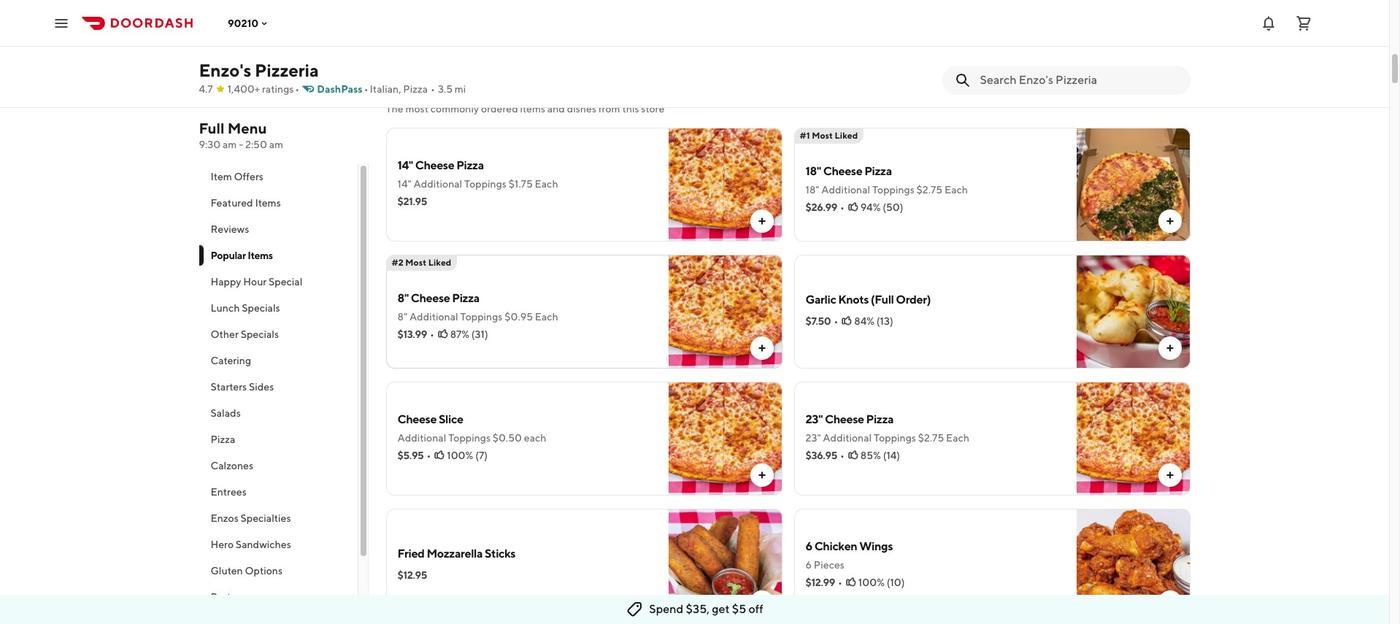 Task type: vqa. For each thing, say whether or not it's contained in the screenshot.
topmost $2.75
yes



Task type: locate. For each thing, give the bounding box(es) containing it.
1 vertical spatial popular
[[211, 250, 246, 261]]

6 left chicken
[[806, 540, 813, 553]]

italian,
[[370, 83, 401, 95]]

specials down lunch specials
[[241, 329, 279, 340]]

italian, pizza • 3.5 mi
[[370, 83, 466, 95]]

0 vertical spatial liked
[[835, 130, 858, 141]]

additional inside 14" cheese pizza 14" additional toppings $1.75 each $21.95
[[414, 178, 462, 190]]

100%
[[447, 450, 473, 461], [859, 577, 885, 589]]

pizza for 14"
[[456, 158, 484, 172]]

pizza down commonly at the top of page
[[456, 158, 484, 172]]

am left - at the left top of page
[[223, 139, 237, 150]]

pizza button
[[199, 426, 357, 453]]

toppings up (31)
[[460, 311, 503, 323]]

each for 23"
[[946, 432, 970, 444]]

toppings inside 8" cheese pizza 8" additional toppings $0.95 each
[[460, 311, 503, 323]]

pizza down salads
[[211, 434, 235, 445]]

add item to cart image
[[1164, 215, 1176, 227], [756, 342, 768, 354], [1164, 342, 1176, 354], [756, 469, 768, 481]]

specialties
[[241, 513, 291, 524]]

2 18" from the top
[[806, 184, 820, 196]]

each inside 18" cheese pizza 18" additional toppings $2.75 each
[[945, 184, 968, 196]]

items up commonly at the top of page
[[444, 81, 484, 100]]

most right #1
[[812, 130, 833, 141]]

87%
[[450, 329, 470, 340]]

off
[[749, 602, 763, 616]]

additional for 18"
[[822, 184, 870, 196]]

additional up $26.99 •
[[822, 184, 870, 196]]

1 horizontal spatial liked
[[835, 130, 858, 141]]

4.7
[[199, 83, 213, 95]]

cheese inside cheese slice additional toppings $0.50 each
[[398, 413, 437, 426]]

add item to cart image for 18" cheese pizza
[[1164, 215, 1176, 227]]

each for 8"
[[535, 311, 558, 323]]

8" up the $13.99 on the bottom left of the page
[[398, 311, 407, 323]]

6
[[806, 540, 813, 553], [806, 559, 812, 571]]

toppings inside 23" cheese pizza 23" additional toppings $2.75 each
[[874, 432, 916, 444]]

enzo's pizzeria
[[199, 60, 319, 80]]

0 vertical spatial 6
[[806, 540, 813, 553]]

each inside 8" cheese pizza 8" additional toppings $0.95 each
[[535, 311, 558, 323]]

pizza up 87% (31)
[[452, 291, 480, 305]]

2 8" from the top
[[398, 311, 407, 323]]

1,400+
[[228, 83, 260, 95]]

• right $7.50
[[834, 315, 838, 327]]

0 vertical spatial specials
[[242, 302, 280, 314]]

85% (14)
[[861, 450, 900, 461]]

full
[[199, 120, 225, 137]]

add item to cart image for additional toppings $0.50 each
[[756, 469, 768, 481]]

100% left (10)
[[859, 577, 885, 589]]

1 vertical spatial items
[[255, 197, 281, 209]]

0 horizontal spatial popular
[[211, 250, 246, 261]]

add item to cart image
[[756, 215, 768, 227], [1164, 469, 1176, 481], [756, 597, 768, 608]]

items inside popular items the most commonly ordered items and dishes from this store
[[444, 81, 484, 100]]

0 vertical spatial most
[[812, 130, 833, 141]]

$12.95
[[398, 570, 427, 581]]

(13)
[[877, 315, 894, 327]]

2 vertical spatial items
[[248, 250, 273, 261]]

popular inside popular items the most commonly ordered items and dishes from this store
[[386, 81, 441, 100]]

add item to cart image for 8" cheese pizza
[[756, 342, 768, 354]]

enzos
[[211, 513, 239, 524]]

popular up "most"
[[386, 81, 441, 100]]

additional inside 18" cheese pizza 18" additional toppings $2.75 each
[[822, 184, 870, 196]]

cheese
[[415, 158, 454, 172], [823, 164, 863, 178], [411, 291, 450, 305], [398, 413, 437, 426], [825, 413, 864, 426]]

18" cheese pizza image
[[1077, 128, 1191, 242]]

chicken
[[815, 540, 857, 553]]

0 vertical spatial 8"
[[398, 291, 409, 305]]

2 vertical spatial add item to cart image
[[756, 597, 768, 608]]

6 left pieces on the right bottom of the page
[[806, 559, 812, 571]]

and
[[547, 103, 565, 115]]

$26.99
[[806, 202, 837, 213]]

salads button
[[199, 400, 357, 426]]

• right $26.99
[[840, 202, 845, 213]]

additional up $21.95
[[414, 178, 462, 190]]

0 horizontal spatial liked
[[428, 257, 452, 268]]

featured
[[211, 197, 253, 209]]

toppings inside cheese slice additional toppings $0.50 each
[[448, 432, 491, 444]]

popular for popular items
[[211, 250, 246, 261]]

enzos specialties button
[[199, 505, 357, 532]]

1 vertical spatial liked
[[428, 257, 452, 268]]

1 horizontal spatial 100%
[[859, 577, 885, 589]]

other
[[211, 329, 239, 340]]

toppings
[[464, 178, 507, 190], [872, 184, 915, 196], [460, 311, 503, 323], [448, 432, 491, 444], [874, 432, 916, 444]]

#2
[[392, 257, 404, 268]]

84% (13)
[[855, 315, 894, 327]]

• right $12.99
[[838, 577, 842, 589]]

most right #2
[[405, 257, 427, 268]]

am right 2:50
[[269, 139, 283, 150]]

notification bell image
[[1260, 14, 1278, 32]]

0 vertical spatial 100%
[[447, 450, 473, 461]]

-
[[239, 139, 243, 150]]

• for $26.99
[[840, 202, 845, 213]]

each inside 14" cheese pizza 14" additional toppings $1.75 each $21.95
[[535, 178, 558, 190]]

1 vertical spatial 18"
[[806, 184, 820, 196]]

$36.95 •
[[806, 450, 845, 461]]

• right the $13.99 on the bottom left of the page
[[430, 329, 434, 340]]

garlic
[[806, 293, 836, 307]]

pizza inside 18" cheese pizza 18" additional toppings $2.75 each
[[865, 164, 892, 178]]

2 14" from the top
[[398, 178, 412, 190]]

1 14" from the top
[[398, 158, 413, 172]]

specials down happy hour special
[[242, 302, 280, 314]]

pizza for 8"
[[452, 291, 480, 305]]

additional up the $36.95 •
[[823, 432, 872, 444]]

toppings left $1.75
[[464, 178, 507, 190]]

fried mozzarella sticks image
[[668, 509, 782, 623]]

23"
[[806, 413, 823, 426], [806, 432, 821, 444]]

$2.75 inside 23" cheese pizza 23" additional toppings $2.75 each
[[918, 432, 944, 444]]

popular
[[386, 81, 441, 100], [211, 250, 246, 261]]

popular items the most commonly ordered items and dishes from this store
[[386, 81, 665, 115]]

each inside 23" cheese pizza 23" additional toppings $2.75 each
[[946, 432, 970, 444]]

toppings up (50)
[[872, 184, 915, 196]]

popular for popular items the most commonly ordered items and dishes from this store
[[386, 81, 441, 100]]

0 vertical spatial popular
[[386, 81, 441, 100]]

lunch specials button
[[199, 295, 357, 321]]

toppings for 14"
[[464, 178, 507, 190]]

fried mozzarella sticks
[[398, 547, 516, 561]]

$1.75
[[509, 178, 533, 190]]

• for $12.99
[[838, 577, 842, 589]]

additional for 8"
[[410, 311, 458, 323]]

mozzarella
[[427, 547, 483, 561]]

6 chicken wings image
[[1077, 509, 1191, 623]]

cheese for 18"
[[823, 164, 863, 178]]

items for popular items the most commonly ordered items and dishes from this store
[[444, 81, 484, 100]]

(7)
[[475, 450, 488, 461]]

• for $5.95
[[427, 450, 431, 461]]

0 horizontal spatial 100%
[[447, 450, 473, 461]]

liked for 8"
[[428, 257, 452, 268]]

items up reviews button
[[255, 197, 281, 209]]

$26.99 •
[[806, 202, 845, 213]]

liked right #2
[[428, 257, 452, 268]]

catering
[[211, 355, 251, 367]]

cheese inside 18" cheese pizza 18" additional toppings $2.75 each
[[823, 164, 863, 178]]

cheese left slice
[[398, 413, 437, 426]]

toppings inside 18" cheese pizza 18" additional toppings $2.75 each
[[872, 184, 915, 196]]

1 vertical spatial specials
[[241, 329, 279, 340]]

add item to cart image for 14" cheese pizza
[[756, 215, 768, 227]]

each
[[535, 178, 558, 190], [945, 184, 968, 196], [535, 311, 558, 323], [946, 432, 970, 444]]

1 horizontal spatial most
[[812, 130, 833, 141]]

1 vertical spatial $2.75
[[918, 432, 944, 444]]

$13.99 •
[[398, 329, 434, 340]]

100% for wings
[[859, 577, 885, 589]]

8" down #2
[[398, 291, 409, 305]]

cheese up $21.95
[[415, 158, 454, 172]]

pastas button
[[199, 584, 357, 610]]

cheese for 14"
[[415, 158, 454, 172]]

spend
[[649, 602, 684, 616]]

• right $5.95
[[427, 450, 431, 461]]

liked right #1
[[835, 130, 858, 141]]

calzones button
[[199, 453, 357, 479]]

garlic knots (full order) image
[[1077, 255, 1191, 369]]

100% left (7)
[[447, 450, 473, 461]]

$7.50
[[806, 315, 831, 327]]

commonly
[[431, 103, 479, 115]]

the
[[386, 103, 403, 115]]

additional inside 23" cheese pizza 23" additional toppings $2.75 each
[[823, 432, 872, 444]]

0 vertical spatial 18"
[[806, 164, 821, 178]]

$5.95 •
[[398, 450, 431, 461]]

14"
[[398, 158, 413, 172], [398, 178, 412, 190]]

0 vertical spatial add item to cart image
[[756, 215, 768, 227]]

1 vertical spatial 14"
[[398, 178, 412, 190]]

1 horizontal spatial popular
[[386, 81, 441, 100]]

options
[[245, 565, 283, 577]]

cheese up the $36.95 •
[[825, 413, 864, 426]]

sticks
[[485, 547, 516, 561]]

• right $36.95
[[840, 450, 845, 461]]

additional up the $5.95 •
[[398, 432, 446, 444]]

cheese inside 8" cheese pizza 8" additional toppings $0.95 each
[[411, 291, 450, 305]]

18" up $26.99
[[806, 184, 820, 196]]

cheese down '#1 most liked'
[[823, 164, 863, 178]]

dashpass •
[[317, 83, 368, 95]]

0 vertical spatial items
[[444, 81, 484, 100]]

popular items
[[211, 250, 273, 261]]

1 am from the left
[[223, 139, 237, 150]]

items
[[444, 81, 484, 100], [255, 197, 281, 209], [248, 250, 273, 261]]

$5.95
[[398, 450, 424, 461]]

• left 3.5
[[431, 83, 435, 95]]

18" down #1
[[806, 164, 821, 178]]

pizza inside 14" cheese pizza 14" additional toppings $1.75 each $21.95
[[456, 158, 484, 172]]

pizza up 85% (14)
[[866, 413, 894, 426]]

(full
[[871, 293, 894, 307]]

toppings up 100% (7)
[[448, 432, 491, 444]]

spend $35, get $5 off
[[649, 602, 763, 616]]

cheese inside 14" cheese pizza 14" additional toppings $1.75 each $21.95
[[415, 158, 454, 172]]

starters sides button
[[199, 374, 357, 400]]

pizza inside 8" cheese pizza 8" additional toppings $0.95 each
[[452, 291, 480, 305]]

1 vertical spatial most
[[405, 257, 427, 268]]

cheese for 23"
[[825, 413, 864, 426]]

1 vertical spatial 6
[[806, 559, 812, 571]]

1 horizontal spatial am
[[269, 139, 283, 150]]

0 horizontal spatial am
[[223, 139, 237, 150]]

popular down reviews
[[211, 250, 246, 261]]

cheese inside 23" cheese pizza 23" additional toppings $2.75 each
[[825, 413, 864, 426]]

entrees button
[[199, 479, 357, 505]]

cheese down #2 most liked
[[411, 291, 450, 305]]

18" cheese pizza 18" additional toppings $2.75 each
[[806, 164, 968, 196]]

0 horizontal spatial most
[[405, 257, 427, 268]]

1 vertical spatial add item to cart image
[[1164, 469, 1176, 481]]

order)
[[896, 293, 931, 307]]

1 vertical spatial 8"
[[398, 311, 407, 323]]

additional up $13.99 •
[[410, 311, 458, 323]]

0 vertical spatial 23"
[[806, 413, 823, 426]]

pieces
[[814, 559, 845, 571]]

toppings inside 14" cheese pizza 14" additional toppings $1.75 each $21.95
[[464, 178, 507, 190]]

items up happy hour special
[[248, 250, 273, 261]]

• for $36.95
[[840, 450, 845, 461]]

knots
[[838, 293, 869, 307]]

catering button
[[199, 348, 357, 374]]

14" cheese pizza image
[[668, 128, 782, 242]]

87% (31)
[[450, 329, 488, 340]]

1 vertical spatial 23"
[[806, 432, 821, 444]]

toppings up (14)
[[874, 432, 916, 444]]

• for $13.99
[[430, 329, 434, 340]]

0 vertical spatial $2.75
[[917, 184, 943, 196]]

items inside button
[[255, 197, 281, 209]]

happy hour special button
[[199, 269, 357, 295]]

pizza up 94% (50)
[[865, 164, 892, 178]]

1 vertical spatial 100%
[[859, 577, 885, 589]]

$2.75 inside 18" cheese pizza 18" additional toppings $2.75 each
[[917, 184, 943, 196]]

0 vertical spatial 14"
[[398, 158, 413, 172]]

most
[[812, 130, 833, 141], [405, 257, 427, 268]]

pizza inside 23" cheese pizza 23" additional toppings $2.75 each
[[866, 413, 894, 426]]

specials for lunch specials
[[242, 302, 280, 314]]

additional inside 8" cheese pizza 8" additional toppings $0.95 each
[[410, 311, 458, 323]]

menu
[[228, 120, 267, 137]]



Task type: describe. For each thing, give the bounding box(es) containing it.
enzos specialties
[[211, 513, 291, 524]]

other specials
[[211, 329, 279, 340]]

item offers
[[211, 171, 264, 183]]

liked for 18"
[[835, 130, 858, 141]]

items
[[520, 103, 545, 115]]

1 23" from the top
[[806, 413, 823, 426]]

$5
[[732, 602, 746, 616]]

1 18" from the top
[[806, 164, 821, 178]]

ordered
[[481, 103, 518, 115]]

items for featured items
[[255, 197, 281, 209]]

$2.75 for 18"
[[917, 184, 943, 196]]

pastas
[[211, 591, 241, 603]]

cheese slice additional toppings $0.50 each
[[398, 413, 547, 444]]

add item to cart image for 23" cheese pizza
[[1164, 469, 1176, 481]]

85%
[[861, 450, 881, 461]]

100% for additional
[[447, 450, 473, 461]]

#1 most liked
[[800, 130, 858, 141]]

mi
[[455, 83, 466, 95]]

full menu 9:30 am - 2:50 am
[[199, 120, 283, 150]]

2 6 from the top
[[806, 559, 812, 571]]

100% (7)
[[447, 450, 488, 461]]

pizza for 18"
[[865, 164, 892, 178]]

90210
[[228, 17, 259, 29]]

$7.50 •
[[806, 315, 838, 327]]

sides
[[249, 381, 274, 393]]

open menu image
[[53, 14, 70, 32]]

pizza up "most"
[[403, 83, 428, 95]]

additional inside cheese slice additional toppings $0.50 each
[[398, 432, 446, 444]]

from
[[599, 103, 620, 115]]

salads
[[211, 407, 241, 419]]

pizza inside button
[[211, 434, 235, 445]]

$36.95
[[806, 450, 837, 461]]

hour
[[243, 276, 267, 288]]

enzo's
[[199, 60, 251, 80]]

each for 18"
[[945, 184, 968, 196]]

23" cheese pizza image
[[1077, 382, 1191, 496]]

gluten options
[[211, 565, 283, 577]]

sandwiches
[[236, 539, 291, 551]]

Item Search search field
[[980, 72, 1179, 88]]

(14)
[[883, 450, 900, 461]]

(50)
[[883, 202, 904, 213]]

most
[[406, 103, 429, 115]]

additional for 23"
[[823, 432, 872, 444]]

items for popular items
[[248, 250, 273, 261]]

hero sandwiches button
[[199, 532, 357, 558]]

2 am from the left
[[269, 139, 283, 150]]

$13.99
[[398, 329, 427, 340]]

pizzeria
[[255, 60, 319, 80]]

slice
[[439, 413, 463, 426]]

other specials button
[[199, 321, 357, 348]]

hero
[[211, 539, 234, 551]]

pizza for 23"
[[866, 413, 894, 426]]

toppings for 18"
[[872, 184, 915, 196]]

ratings
[[262, 83, 294, 95]]

$2.75 for 23"
[[918, 432, 944, 444]]

add item to cart image for fried mozzarella sticks
[[756, 597, 768, 608]]

each
[[524, 432, 547, 444]]

3.5
[[438, 83, 453, 95]]

• left "italian,"
[[364, 83, 368, 95]]

additional for 14"
[[414, 178, 462, 190]]

94%
[[861, 202, 881, 213]]

fried
[[398, 547, 425, 561]]

23" cheese pizza 23" additional toppings $2.75 each
[[806, 413, 970, 444]]

$21.95
[[398, 196, 427, 207]]

(10)
[[887, 577, 905, 589]]

gluten options button
[[199, 558, 357, 584]]

dashpass
[[317, 83, 363, 95]]

happy hour special
[[211, 276, 303, 288]]

$0.95
[[505, 311, 533, 323]]

• right ratings
[[295, 83, 300, 95]]

90210 button
[[228, 17, 270, 29]]

0 items, open order cart image
[[1295, 14, 1313, 32]]

calzones
[[211, 460, 253, 472]]

item
[[211, 171, 232, 183]]

most for 18"
[[812, 130, 833, 141]]

wings
[[860, 540, 893, 553]]

starters sides
[[211, 381, 274, 393]]

1 8" from the top
[[398, 291, 409, 305]]

item offers button
[[199, 164, 357, 190]]

toppings for 8"
[[460, 311, 503, 323]]

happy
[[211, 276, 241, 288]]

100% (10)
[[859, 577, 905, 589]]

14" cheese pizza 14" additional toppings $1.75 each $21.95
[[398, 158, 558, 207]]

94% (50)
[[861, 202, 904, 213]]

each for 14"
[[535, 178, 558, 190]]

(31)
[[472, 329, 488, 340]]

2:50
[[245, 139, 267, 150]]

this
[[622, 103, 639, 115]]

special
[[269, 276, 303, 288]]

cheese for 8"
[[411, 291, 450, 305]]

specials for other specials
[[241, 329, 279, 340]]

starters
[[211, 381, 247, 393]]

gluten
[[211, 565, 243, 577]]

$12.99 •
[[806, 577, 842, 589]]

2 23" from the top
[[806, 432, 821, 444]]

8" cheese pizza 8" additional toppings $0.95 each
[[398, 291, 558, 323]]

toppings for 23"
[[874, 432, 916, 444]]

$35,
[[686, 602, 710, 616]]

most for 8"
[[405, 257, 427, 268]]

cheese slice image
[[668, 382, 782, 496]]

• for $7.50
[[834, 315, 838, 327]]

dishes
[[567, 103, 597, 115]]

8" cheese pizza image
[[668, 255, 782, 369]]

1 6 from the top
[[806, 540, 813, 553]]

offers
[[234, 171, 264, 183]]

84%
[[855, 315, 875, 327]]

entrees
[[211, 486, 247, 498]]

6 chicken wings 6 pieces
[[806, 540, 893, 571]]

9:30
[[199, 139, 221, 150]]

reviews button
[[199, 216, 357, 242]]



